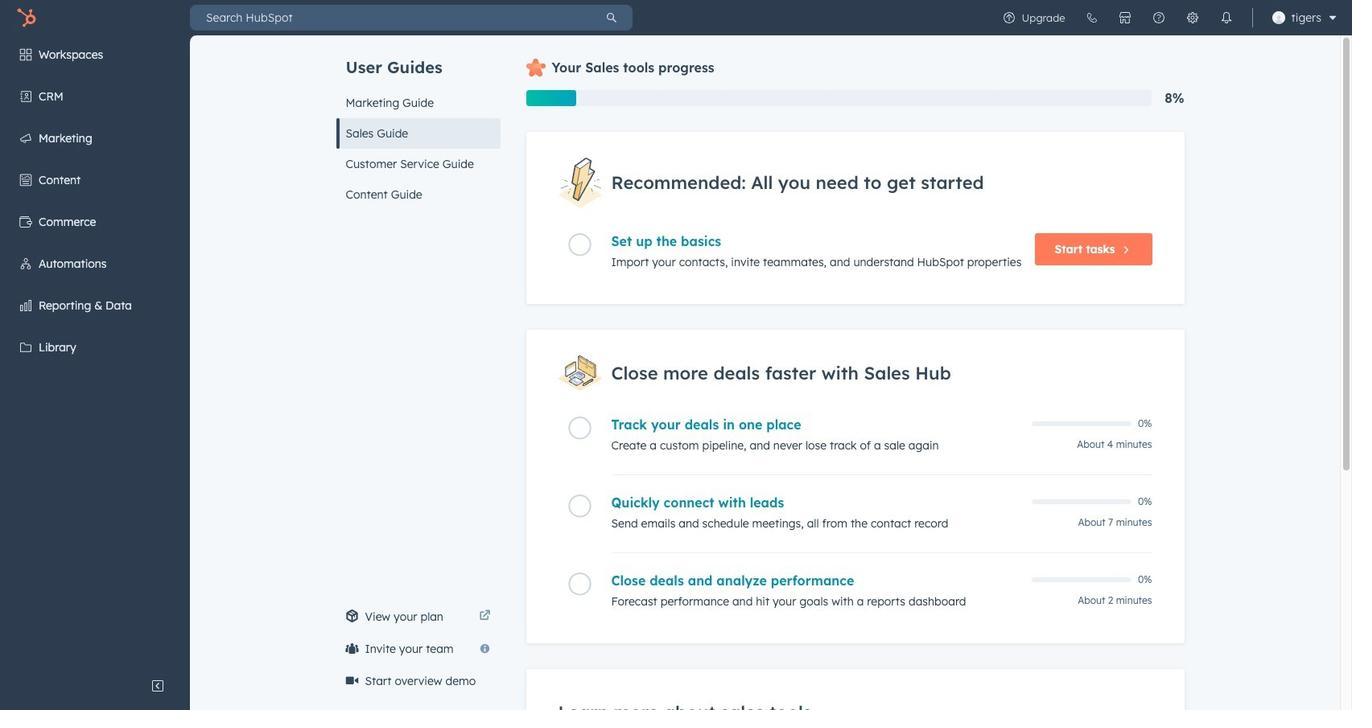 Task type: describe. For each thing, give the bounding box(es) containing it.
howard n/a image
[[1272, 11, 1285, 24]]

0 horizontal spatial menu
[[0, 35, 190, 670]]

user guides element
[[336, 35, 500, 210]]

link opens in a new window image
[[479, 608, 491, 627]]

notifications image
[[1220, 11, 1233, 24]]

Search HubSpot search field
[[190, 5, 591, 31]]

settings image
[[1186, 11, 1199, 24]]



Task type: locate. For each thing, give the bounding box(es) containing it.
link opens in a new window image
[[479, 611, 491, 623]]

progress bar
[[526, 90, 576, 106]]

marketplaces image
[[1118, 11, 1131, 24]]

menu
[[992, 0, 1342, 35], [0, 35, 190, 670]]

1 horizontal spatial menu
[[992, 0, 1342, 35]]

help image
[[1152, 11, 1165, 24]]



Task type: vqa. For each thing, say whether or not it's contained in the screenshot.
left Teams
no



